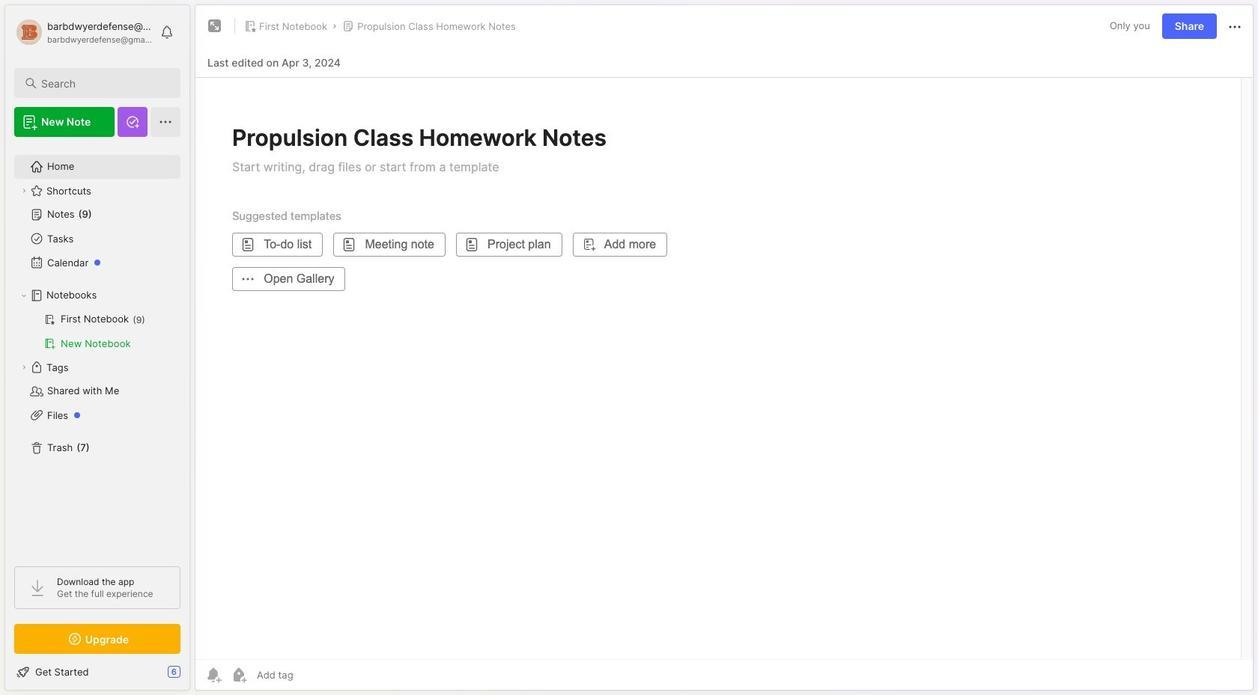 Task type: vqa. For each thing, say whether or not it's contained in the screenshot.
NOTE EDITOR TEXT BOX
yes



Task type: describe. For each thing, give the bounding box(es) containing it.
group inside tree
[[14, 308, 180, 356]]

expand note image
[[206, 17, 224, 35]]

more actions image
[[1226, 18, 1244, 36]]

More actions field
[[1226, 17, 1244, 36]]

expand notebooks image
[[19, 291, 28, 300]]

none search field inside the main element
[[41, 74, 167, 92]]

click to collapse image
[[189, 668, 200, 686]]

Search text field
[[41, 76, 167, 91]]

note window element
[[195, 4, 1254, 695]]

main element
[[0, 0, 195, 696]]

add tag image
[[230, 667, 248, 685]]

add a reminder image
[[204, 667, 222, 685]]



Task type: locate. For each thing, give the bounding box(es) containing it.
group
[[14, 308, 180, 356]]

Account field
[[14, 17, 153, 47]]

Help and Learning task checklist field
[[5, 661, 189, 685]]

expand tags image
[[19, 363, 28, 372]]

tree
[[5, 146, 189, 554]]

None search field
[[41, 74, 167, 92]]

Note Editor text field
[[195, 77, 1253, 660]]

tree inside the main element
[[5, 146, 189, 554]]

Add tag field
[[255, 669, 369, 682]]



